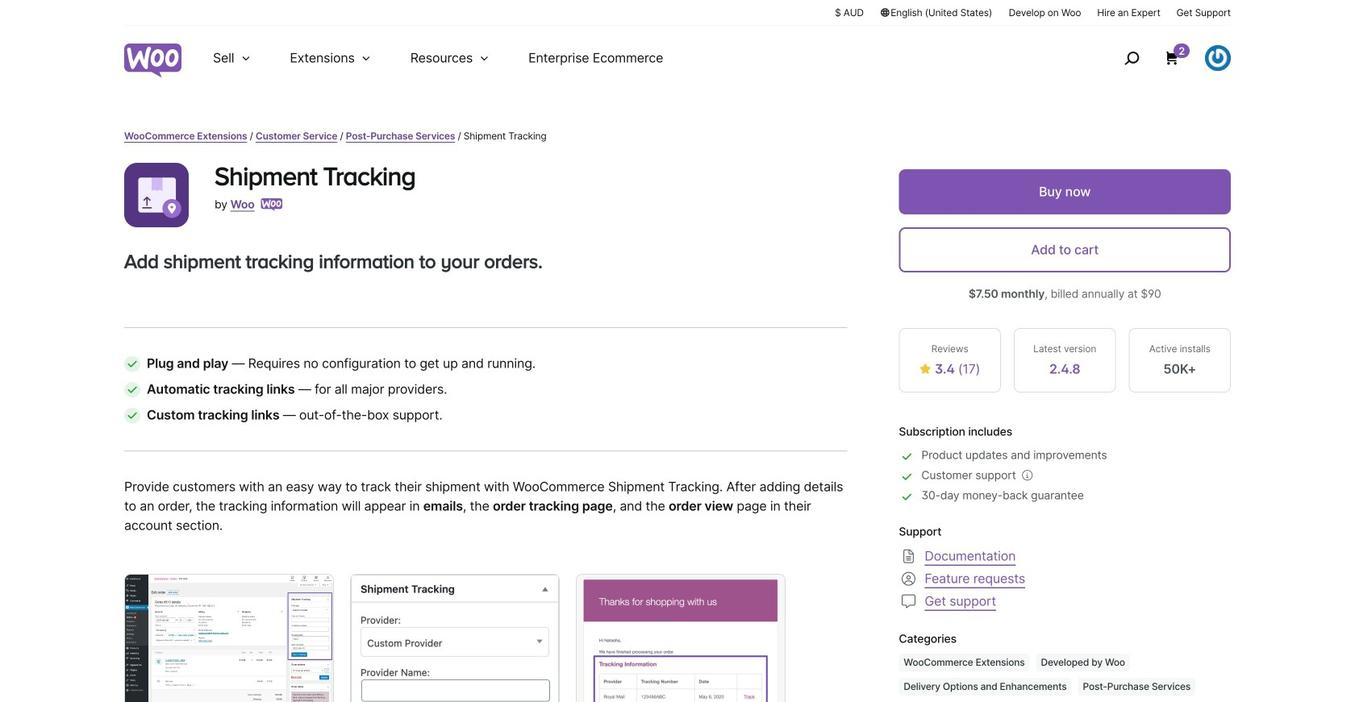 Task type: describe. For each thing, give the bounding box(es) containing it.
message image
[[899, 592, 918, 611]]

service navigation menu element
[[1090, 32, 1231, 84]]

open account menu image
[[1205, 45, 1231, 71]]

circle user image
[[899, 570, 918, 589]]



Task type: vqa. For each thing, say whether or not it's contained in the screenshot.
the bottom Show subcategories icon
no



Task type: locate. For each thing, give the bounding box(es) containing it.
search image
[[1119, 45, 1145, 71]]

file lines image
[[899, 547, 918, 566]]

breadcrumb element
[[124, 129, 1231, 144]]

product icon image
[[124, 163, 189, 227]]

developed by woocommerce image
[[261, 198, 283, 211]]



